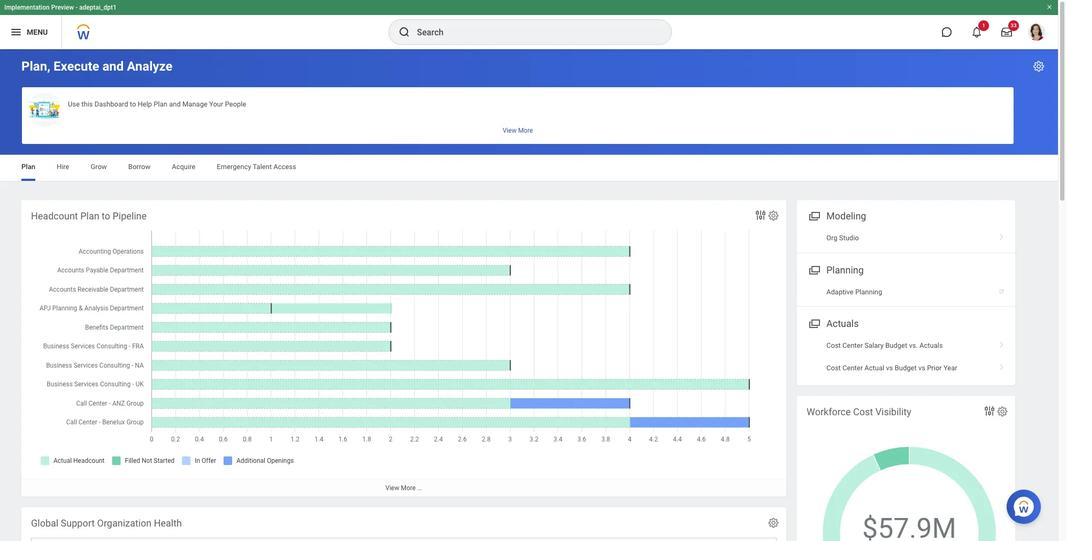 Task type: locate. For each thing, give the bounding box(es) containing it.
configure headcount plan to pipeline image
[[768, 210, 780, 222]]

adaptive
[[827, 288, 854, 296]]

actuals down adaptive
[[827, 318, 859, 329]]

plan,
[[21, 59, 50, 74]]

1 vertical spatial cost
[[827, 364, 841, 372]]

prior
[[928, 364, 942, 372]]

actuals right vs.
[[920, 342, 943, 350]]

column header
[[32, 538, 139, 541], [139, 538, 255, 541], [255, 538, 432, 541], [432, 538, 627, 541], [627, 538, 766, 541], [766, 538, 906, 541]]

center
[[843, 342, 863, 350], [843, 364, 863, 372]]

1 vs from the left
[[887, 364, 894, 372]]

plan right headcount
[[80, 210, 99, 222]]

actuals
[[827, 318, 859, 329], [920, 342, 943, 350]]

1 horizontal spatial to
[[130, 100, 136, 108]]

2 horizontal spatial plan
[[154, 100, 168, 108]]

grow
[[91, 163, 107, 171]]

actual
[[865, 364, 885, 372]]

plan left hire
[[21, 163, 35, 171]]

plan
[[154, 100, 168, 108], [21, 163, 35, 171], [80, 210, 99, 222]]

configure this page image
[[1033, 60, 1046, 73]]

planning right adaptive
[[856, 288, 883, 296]]

list containing cost center salary budget vs. actuals
[[797, 335, 1016, 379]]

list
[[797, 335, 1016, 379]]

cost left visibility
[[854, 406, 874, 417]]

0 horizontal spatial vs
[[887, 364, 894, 372]]

budget
[[886, 342, 908, 350], [895, 364, 917, 372]]

and left the manage
[[169, 100, 181, 108]]

to left pipeline
[[102, 210, 110, 222]]

salary
[[865, 342, 884, 350]]

to inside use this dashboard to help plan and manage your people button
[[130, 100, 136, 108]]

modeling
[[827, 210, 867, 222]]

0 vertical spatial cost
[[827, 342, 841, 350]]

2 menu group image from the top
[[807, 316, 822, 330]]

implementation
[[4, 4, 50, 11]]

and inside button
[[169, 100, 181, 108]]

chevron right image
[[996, 230, 1009, 241], [996, 360, 1009, 371]]

acquire
[[172, 163, 196, 171]]

tab list inside the plan, execute and analyze main content
[[11, 155, 1048, 181]]

budget inside 'link'
[[886, 342, 908, 350]]

budget left vs.
[[886, 342, 908, 350]]

0 vertical spatial to
[[130, 100, 136, 108]]

1 vertical spatial chevron right image
[[996, 360, 1009, 371]]

1 vertical spatial actuals
[[920, 342, 943, 350]]

and left analyze
[[102, 59, 124, 74]]

global support organization health element
[[21, 507, 1067, 541]]

0 horizontal spatial actuals
[[827, 318, 859, 329]]

health
[[154, 518, 182, 529]]

talent
[[253, 163, 272, 171]]

vs.
[[910, 342, 918, 350]]

cost center actual vs budget vs prior year link
[[797, 357, 1016, 379]]

1 center from the top
[[843, 342, 863, 350]]

1 horizontal spatial and
[[169, 100, 181, 108]]

help
[[138, 100, 152, 108]]

plan inside button
[[154, 100, 168, 108]]

and
[[102, 59, 124, 74], [169, 100, 181, 108]]

1 menu group image from the top
[[807, 208, 822, 223]]

use
[[68, 100, 80, 108]]

this
[[81, 100, 93, 108]]

headcount plan to pipeline element
[[21, 200, 787, 497]]

vs left prior
[[919, 364, 926, 372]]

1 chevron right image from the top
[[996, 230, 1009, 241]]

menu button
[[0, 15, 62, 49]]

year
[[944, 364, 958, 372]]

vs right the actual
[[887, 364, 894, 372]]

1 vertical spatial planning
[[856, 288, 883, 296]]

plan, execute and analyze
[[21, 59, 173, 74]]

33 button
[[996, 20, 1020, 44]]

2 center from the top
[[843, 364, 863, 372]]

center for actual
[[843, 364, 863, 372]]

...
[[417, 484, 423, 492]]

chevron right image for cost center actual vs budget vs prior year
[[996, 360, 1009, 371]]

chevron right image
[[996, 338, 1009, 349]]

1 vertical spatial menu group image
[[807, 316, 822, 330]]

1 horizontal spatial vs
[[919, 364, 926, 372]]

manage
[[182, 100, 208, 108]]

1 vertical spatial and
[[169, 100, 181, 108]]

your
[[209, 100, 223, 108]]

workforce cost visibility
[[807, 406, 912, 417]]

0 horizontal spatial and
[[102, 59, 124, 74]]

cost left the "salary"
[[827, 342, 841, 350]]

support
[[61, 518, 95, 529]]

notifications large image
[[972, 27, 983, 37]]

1 horizontal spatial actuals
[[920, 342, 943, 350]]

workforce cost visibility element
[[797, 396, 1016, 541]]

cost left the actual
[[827, 364, 841, 372]]

0 vertical spatial budget
[[886, 342, 908, 350]]

budget down cost center salary budget vs. actuals 'link'
[[895, 364, 917, 372]]

to left "help"
[[130, 100, 136, 108]]

cost for cost center salary budget vs. actuals
[[827, 342, 841, 350]]

workforce
[[807, 406, 851, 417]]

tab list
[[11, 155, 1048, 181]]

tab list containing plan
[[11, 155, 1048, 181]]

2 chevron right image from the top
[[996, 360, 1009, 371]]

dashboard
[[95, 100, 128, 108]]

view
[[386, 484, 400, 492]]

0 vertical spatial plan
[[154, 100, 168, 108]]

5 column header from the left
[[627, 538, 766, 541]]

use this dashboard to help plan and manage your people
[[68, 100, 246, 108]]

org studio link
[[797, 227, 1016, 249]]

3 column header from the left
[[255, 538, 432, 541]]

center left the "salary"
[[843, 342, 863, 350]]

0 vertical spatial center
[[843, 342, 863, 350]]

1 vertical spatial to
[[102, 210, 110, 222]]

plan right "help"
[[154, 100, 168, 108]]

chevron right image inside cost center actual vs budget vs prior year link
[[996, 360, 1009, 371]]

0 vertical spatial menu group image
[[807, 208, 822, 223]]

center inside 'link'
[[843, 342, 863, 350]]

people
[[225, 100, 246, 108]]

configure and view chart data image
[[755, 209, 768, 222]]

list inside the plan, execute and analyze main content
[[797, 335, 1016, 379]]

0 horizontal spatial to
[[102, 210, 110, 222]]

center for salary
[[843, 342, 863, 350]]

configure global support organization health image
[[768, 517, 780, 529]]

planning up adaptive
[[827, 264, 864, 275]]

0 vertical spatial and
[[102, 59, 124, 74]]

visibility
[[876, 406, 912, 417]]

menu banner
[[0, 0, 1059, 49]]

pipeline
[[113, 210, 147, 222]]

1 vertical spatial plan
[[21, 163, 35, 171]]

menu group image
[[807, 208, 822, 223], [807, 316, 822, 330]]

cost inside 'link'
[[827, 342, 841, 350]]

0 vertical spatial chevron right image
[[996, 230, 1009, 241]]

cost
[[827, 342, 841, 350], [827, 364, 841, 372], [854, 406, 874, 417]]

chevron right image inside org studio link
[[996, 230, 1009, 241]]

0 horizontal spatial plan
[[21, 163, 35, 171]]

to
[[130, 100, 136, 108], [102, 210, 110, 222]]

view more ... link
[[21, 479, 787, 497]]

1 vertical spatial center
[[843, 364, 863, 372]]

profile logan mcneil image
[[1029, 24, 1046, 43]]

emergency talent access
[[217, 163, 296, 171]]

cost center actual vs budget vs prior year
[[827, 364, 958, 372]]

execute
[[54, 59, 99, 74]]

planning
[[827, 264, 864, 275], [856, 288, 883, 296]]

center left the actual
[[843, 364, 863, 372]]

vs
[[887, 364, 894, 372], [919, 364, 926, 372]]

1 horizontal spatial plan
[[80, 210, 99, 222]]

2 vs from the left
[[919, 364, 926, 372]]

justify image
[[10, 26, 22, 39]]



Task type: vqa. For each thing, say whether or not it's contained in the screenshot.
Dashboard
yes



Task type: describe. For each thing, give the bounding box(es) containing it.
actuals inside 'link'
[[920, 342, 943, 350]]

access
[[274, 163, 296, 171]]

Search Workday  search field
[[417, 20, 649, 44]]

studio
[[840, 234, 859, 242]]

1 column header from the left
[[32, 538, 139, 541]]

analyze
[[127, 59, 173, 74]]

0 vertical spatial planning
[[827, 264, 864, 275]]

more
[[401, 484, 416, 492]]

1
[[983, 22, 986, 28]]

6 column header from the left
[[766, 538, 906, 541]]

plan, execute and analyze main content
[[0, 49, 1067, 541]]

menu group image
[[807, 262, 822, 276]]

global
[[31, 518, 58, 529]]

ext link image
[[999, 284, 1009, 295]]

headcount
[[31, 210, 78, 222]]

menu group image for actuals
[[807, 316, 822, 330]]

to inside headcount plan to pipeline element
[[102, 210, 110, 222]]

1 button
[[966, 20, 990, 44]]

2 column header from the left
[[139, 538, 255, 541]]

2 vertical spatial plan
[[80, 210, 99, 222]]

cost center salary budget vs. actuals
[[827, 342, 943, 350]]

adaptive planning
[[827, 288, 883, 296]]

inbox large image
[[1002, 27, 1013, 37]]

use this dashboard to help plan and manage your people button
[[22, 87, 1014, 144]]

emergency
[[217, 163, 251, 171]]

33
[[1011, 22, 1017, 28]]

0 vertical spatial actuals
[[827, 318, 859, 329]]

implementation preview -   adeptai_dpt1
[[4, 4, 117, 11]]

borrow
[[128, 163, 150, 171]]

search image
[[398, 26, 411, 39]]

4 column header from the left
[[432, 538, 627, 541]]

cost for cost center actual vs budget vs prior year
[[827, 364, 841, 372]]

menu
[[27, 28, 48, 36]]

menu group image for modeling
[[807, 208, 822, 223]]

-
[[76, 4, 78, 11]]

2 vertical spatial cost
[[854, 406, 874, 417]]

adaptive planning link
[[797, 281, 1016, 303]]

organization
[[97, 518, 152, 529]]

close environment banner image
[[1047, 4, 1053, 10]]

hire
[[57, 163, 69, 171]]

global support organization health
[[31, 518, 182, 529]]

view more ...
[[386, 484, 423, 492]]

cost center salary budget vs. actuals link
[[797, 335, 1016, 357]]

org studio
[[827, 234, 859, 242]]

1 vertical spatial budget
[[895, 364, 917, 372]]

org
[[827, 234, 838, 242]]

chevron right image for org studio
[[996, 230, 1009, 241]]

preview
[[51, 4, 74, 11]]

headcount plan to pipeline
[[31, 210, 147, 222]]

configure and view chart data image
[[984, 405, 997, 417]]

adeptai_dpt1
[[79, 4, 117, 11]]

configure workforce cost visibility image
[[997, 406, 1009, 417]]



